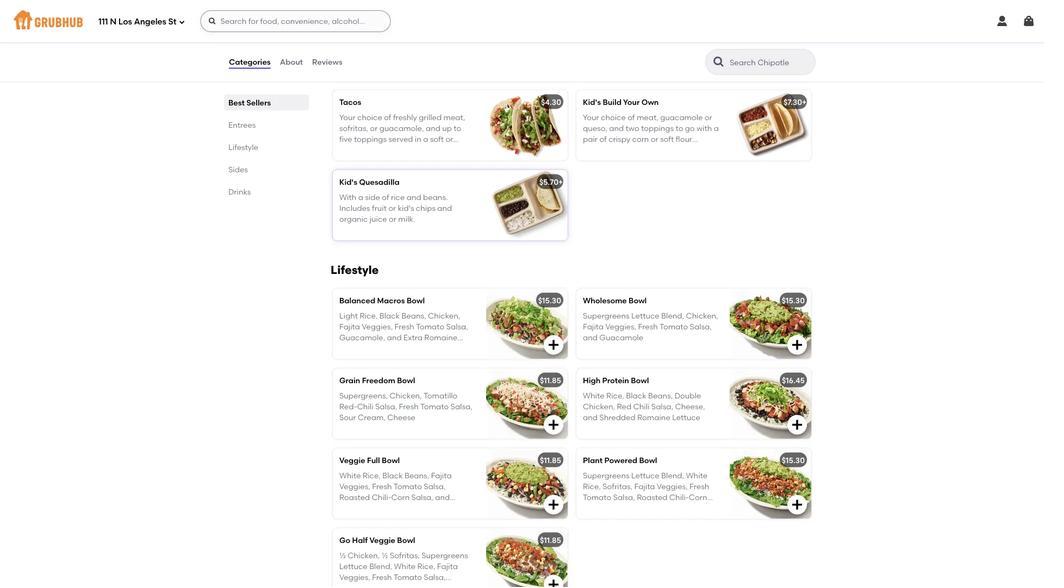 Task type: locate. For each thing, give the bounding box(es) containing it.
fruit down corn
[[646, 146, 661, 155]]

cheese up veggies
[[339, 33, 367, 42]]

meat, up up at the top left
[[444, 113, 465, 122]]

choice for kid's build your own
[[601, 113, 626, 122]]

2 vertical spatial supergreens
[[422, 551, 468, 560]]

white inside the supergreens lettuce blend, white rice, sofritas, fajita veggies, fresh tomato salsa, roasted chili-corn salsa, and guacamole
[[686, 471, 708, 480]]

0 horizontal spatial lifestyle
[[228, 143, 258, 152]]

choice down build
[[601, 113, 626, 122]]

0 horizontal spatial chili
[[357, 402, 373, 411]]

of inside cheese in a flour tortilla with your choice of meat, sofritas or fajita veggies and three included sides.
[[366, 44, 373, 53]]

a inside your choice of meat, guacamole or queso, and two toppings to go with a pair of crispy corn or soft flour tortillas.includes fruit or kid's chips and organic juice or milk.
[[714, 124, 719, 133]]

kid's down rice at the top
[[398, 204, 414, 213]]

1 horizontal spatial kid's
[[672, 146, 688, 155]]

lettuce down half
[[339, 562, 368, 571]]

2 vertical spatial $11.85
[[540, 536, 561, 545]]

2 vertical spatial blend,
[[369, 562, 392, 571]]

white inside ½ chicken, ½ sofritas, supergreens lettuce blend, white rice, fajita veggies, fresh tomato salsa, roasted chili-corn salsa, and s
[[394, 562, 416, 571]]

of left rice at the top
[[382, 193, 389, 202]]

1 to from the left
[[454, 124, 461, 133]]

1 vertical spatial veggie
[[370, 536, 395, 545]]

0 horizontal spatial toppings
[[354, 135, 387, 144]]

1 chili from the left
[[357, 402, 373, 411]]

2 soft from the left
[[660, 135, 674, 144]]

choice for tacos
[[357, 113, 382, 122]]

beans, inside light rice, black beans, chicken, fajita veggies, fresh tomato salsa, guacamole, and extra romaine lettuce
[[402, 311, 426, 320]]

1 horizontal spatial sofritas,
[[603, 482, 633, 491]]

organic down includes
[[339, 215, 368, 224]]

to right up at the top left
[[454, 124, 461, 133]]

your up sofritas,
[[339, 113, 356, 122]]

lettuce down powered
[[631, 471, 660, 480]]

veggies, inside ½ chicken, ½ sofritas, supergreens lettuce blend, white rice, fajita veggies, fresh tomato salsa, roasted chili-corn salsa, and s
[[339, 573, 370, 582]]

2 chili from the left
[[633, 402, 650, 411]]

roasted down powered
[[637, 493, 668, 502]]

½ chicken, ½ sofritas, supergreens lettuce blend, white rice, fajita veggies, fresh tomato salsa, roasted chili-corn salsa, and s
[[339, 551, 468, 587]]

1 vertical spatial lifestyle
[[331, 263, 379, 277]]

with inside your choice of meat, guacamole or queso, and two toppings to go with a pair of crispy corn or soft flour tortillas.includes fruit or kid's chips and organic juice or milk.
[[697, 124, 712, 133]]

lifestyle tab
[[228, 141, 305, 153]]

0 horizontal spatial kid's
[[398, 204, 414, 213]]

red-
[[339, 402, 357, 411]]

1 vertical spatial milk.
[[398, 215, 415, 224]]

roasted
[[339, 493, 370, 502], [637, 493, 668, 502], [339, 584, 370, 587]]

0 vertical spatial cheese
[[339, 33, 367, 42]]

1 horizontal spatial meat,
[[444, 113, 465, 122]]

0 vertical spatial milk.
[[659, 157, 675, 166]]

organic down tortillas.includes
[[600, 157, 628, 166]]

1 horizontal spatial chips
[[690, 146, 710, 155]]

chips down beans.
[[416, 204, 436, 213]]

milk. down rice at the top
[[398, 215, 415, 224]]

toppings inside your choice of meat, guacamole or queso, and two toppings to go with a pair of crispy corn or soft flour tortillas.includes fruit or kid's chips and organic juice or milk.
[[641, 124, 674, 133]]

soft down up at the top left
[[430, 135, 444, 144]]

kid's for kid's quesadilla
[[339, 177, 357, 186]]

veggie
[[339, 456, 365, 465], [370, 536, 395, 545]]

0 horizontal spatial organic
[[339, 215, 368, 224]]

juice down side
[[370, 215, 387, 224]]

your inside your choice of meat, guacamole or queso, and two toppings to go with a pair of crispy corn or soft flour tortillas.includes fruit or kid's chips and organic juice or milk.
[[583, 113, 599, 122]]

1 horizontal spatial milk.
[[659, 157, 675, 166]]

or inside cheese in a flour tortilla with your choice of meat, sofritas or fajita veggies and three included sides.
[[428, 44, 435, 53]]

guacamole,
[[339, 333, 385, 343]]

salsa, inside supergreens lettuce blend, chicken, fajita veggies, fresh tomato salsa, and guacamole
[[690, 322, 712, 331]]

0 horizontal spatial romaine
[[424, 333, 457, 343]]

search icon image
[[713, 55, 726, 69]]

roasted down veggie full bowl
[[339, 493, 370, 502]]

chili right red
[[633, 402, 650, 411]]

2 vertical spatial beans,
[[405, 471, 429, 480]]

best
[[228, 98, 245, 107]]

sofritas,
[[603, 482, 633, 491], [390, 551, 420, 560]]

guacamole down wholesome bowl
[[600, 333, 643, 343]]

your left own on the right top of the page
[[623, 97, 640, 107]]

lettuce inside the supergreens lettuce blend, white rice, sofritas, fajita veggies, fresh tomato salsa, roasted chili-corn salsa, and guacamole
[[631, 471, 660, 480]]

of left freshly on the left top of the page
[[384, 113, 391, 122]]

guacamole inside supergreens lettuce blend, chicken, fajita veggies, fresh tomato salsa, and guacamole
[[600, 333, 643, 343]]

lettuce inside white rice, black beans, double chicken, red chili salsa, cheese, and shredded romaine lettuce
[[672, 413, 701, 422]]

rice, inside the supergreens lettuce blend, white rice, sofritas, fajita veggies, fresh tomato salsa, roasted chili-corn salsa, and guacamole
[[583, 482, 601, 491]]

juice inside your choice of meat, guacamole or queso, and two toppings to go with a pair of crispy corn or soft flour tortillas.includes fruit or kid's chips and organic juice or milk.
[[630, 157, 647, 166]]

bowl right macros
[[407, 296, 425, 305]]

0 vertical spatial toppings
[[641, 124, 674, 133]]

toppings inside your choice of freshly grilled meat, sofritas, or guacamole, and up to five toppings served in a soft or hard-shell tortilla.
[[354, 135, 387, 144]]

your for your choice of freshly grilled meat, sofritas, or guacamole, and up to five toppings served in a soft or hard-shell tortilla.
[[339, 113, 356, 122]]

lettuce down guacamole,
[[339, 344, 368, 354]]

kid's
[[583, 97, 601, 107], [339, 177, 357, 186]]

tomatillo
[[424, 391, 458, 400]]

0 horizontal spatial kid's
[[339, 177, 357, 186]]

rice, inside white rice, black beans, fajita veggies, fresh tomato salsa, roasted chili-corn salsa, and guacamole
[[363, 471, 381, 480]]

red
[[617, 402, 632, 411]]

black down veggie full bowl
[[383, 471, 403, 480]]

protein
[[602, 376, 629, 385]]

to left go
[[676, 124, 683, 133]]

sofritas, inside the supergreens lettuce blend, white rice, sofritas, fajita veggies, fresh tomato salsa, roasted chili-corn salsa, and guacamole
[[603, 482, 633, 491]]

plant powered bowl image
[[730, 448, 812, 519]]

chips down flour on the top of page
[[690, 146, 710, 155]]

lifestyle up the balanced at the left of page
[[331, 263, 379, 277]]

tomato inside ½ chicken, ½ sofritas, supergreens lettuce blend, white rice, fajita veggies, fresh tomato salsa, roasted chili-corn salsa, and s
[[394, 573, 422, 582]]

fruit down side
[[372, 204, 387, 213]]

0 horizontal spatial ½
[[339, 551, 346, 560]]

choice inside your choice of freshly grilled meat, sofritas, or guacamole, and up to five toppings served in a soft or hard-shell tortilla.
[[357, 113, 382, 122]]

1 horizontal spatial chili
[[633, 402, 650, 411]]

quesadilla up side
[[359, 177, 400, 186]]

0 horizontal spatial your
[[339, 113, 356, 122]]

fresh inside the supergreens lettuce blend, white rice, sofritas, fajita veggies, fresh tomato salsa, roasted chili-corn salsa, and guacamole
[[690, 482, 709, 491]]

svg image
[[1023, 15, 1036, 28], [179, 19, 185, 25], [791, 418, 804, 432], [547, 498, 560, 511], [791, 498, 804, 511]]

soft
[[430, 135, 444, 144], [660, 135, 674, 144]]

0 vertical spatial organic
[[600, 157, 628, 166]]

choice up veggies
[[339, 44, 364, 53]]

romaine right shredded
[[638, 413, 671, 422]]

your choice of meat, guacamole or queso, and two toppings to go with a pair of crispy corn or soft flour tortillas.includes fruit or kid's chips and organic juice or milk.
[[583, 113, 719, 166]]

and inside the supergreens lettuce blend, white rice, sofritas, fajita veggies, fresh tomato salsa, roasted chili-corn salsa, and guacamole
[[607, 504, 621, 513]]

1 vertical spatial beans,
[[648, 391, 673, 400]]

svg image for light rice, black beans, chicken, fajita veggies, fresh tomato salsa, guacamole, and extra romaine lettuce
[[547, 338, 560, 352]]

1 horizontal spatial soft
[[660, 135, 674, 144]]

fajita
[[339, 322, 360, 331], [583, 322, 604, 331], [431, 471, 452, 480], [634, 482, 655, 491], [437, 562, 458, 571]]

hard-
[[339, 146, 360, 155]]

meat, down own on the right top of the page
[[637, 113, 659, 122]]

fajita inside light rice, black beans, chicken, fajita veggies, fresh tomato salsa, guacamole, and extra romaine lettuce
[[339, 322, 360, 331]]

1 horizontal spatial to
[[676, 124, 683, 133]]

kid's left build
[[583, 97, 601, 107]]

1 vertical spatial chips
[[416, 204, 436, 213]]

kid's
[[672, 146, 688, 155], [398, 204, 414, 213]]

+
[[802, 97, 807, 107], [559, 177, 563, 186]]

1 vertical spatial quesadilla
[[359, 177, 400, 186]]

with right go
[[697, 124, 712, 133]]

lifestyle down entrees
[[228, 143, 258, 152]]

salsa, inside white rice, black beans, double chicken, red chili salsa, cheese, and shredded romaine lettuce
[[652, 402, 673, 411]]

and inside your choice of freshly grilled meat, sofritas, or guacamole, and up to five toppings served in a soft or hard-shell tortilla.
[[426, 124, 441, 133]]

1 horizontal spatial toppings
[[641, 124, 674, 133]]

1 horizontal spatial fruit
[[646, 146, 661, 155]]

1 horizontal spatial ½
[[382, 551, 388, 560]]

a down grilled
[[423, 135, 428, 144]]

meat, down flour
[[375, 44, 397, 53]]

rice, for fresh
[[363, 471, 381, 480]]

and inside cheese in a flour tortilla with your choice of meat, sofritas or fajita veggies and three included sides.
[[370, 55, 384, 64]]

svg image for ½ chicken, ½ sofritas, supergreens lettuce blend, white rice, fajita veggies, fresh tomato salsa, roasted chili-corn salsa, and s
[[547, 578, 560, 587]]

blend, inside the supergreens lettuce blend, white rice, sofritas, fajita veggies, fresh tomato salsa, roasted chili-corn salsa, and guacamole
[[661, 471, 684, 480]]

chips inside with a side of rice and beans. includes fruit or kid's chips and organic juice or milk.
[[416, 204, 436, 213]]

veggies,
[[362, 322, 393, 331], [606, 322, 637, 331], [339, 482, 370, 491], [657, 482, 688, 491], [339, 573, 370, 582]]

1 vertical spatial $11.85
[[540, 456, 561, 465]]

sides tab
[[228, 164, 305, 175]]

1 vertical spatial kid's
[[339, 177, 357, 186]]

0 vertical spatial kid's
[[583, 97, 601, 107]]

double
[[675, 391, 701, 400]]

your
[[623, 97, 640, 107], [339, 113, 356, 122], [583, 113, 599, 122]]

kid's build your own
[[583, 97, 659, 107]]

1 horizontal spatial romaine
[[638, 413, 671, 422]]

corn inside white rice, black beans, fajita veggies, fresh tomato salsa, roasted chili-corn salsa, and guacamole
[[391, 493, 410, 502]]

black up red
[[626, 391, 646, 400]]

$5.70 +
[[539, 177, 563, 186]]

1 $11.85 from the top
[[540, 376, 561, 385]]

0 horizontal spatial fruit
[[372, 204, 387, 213]]

0 vertical spatial romaine
[[424, 333, 457, 343]]

sofritas, down plant powered bowl
[[603, 482, 633, 491]]

bowl right "protein"
[[631, 376, 649, 385]]

svg image for supergreens, chicken, tomatillo red-chili salsa, fresh tomato salsa, sour cream, cheese
[[547, 418, 560, 432]]

kid's inside with a side of rice and beans. includes fruit or kid's chips and organic juice or milk.
[[398, 204, 414, 213]]

in left flour
[[369, 33, 376, 42]]

3 $11.85 from the top
[[540, 536, 561, 545]]

1 vertical spatial romaine
[[638, 413, 671, 422]]

111 n los angeles st
[[98, 17, 176, 27]]

salsa,
[[446, 322, 468, 331], [690, 322, 712, 331], [375, 402, 397, 411], [451, 402, 473, 411], [652, 402, 673, 411], [424, 482, 446, 491], [412, 493, 433, 502], [613, 493, 635, 502], [583, 504, 605, 513], [424, 573, 446, 582], [412, 584, 433, 587]]

0 vertical spatial juice
[[630, 157, 647, 166]]

white rice, black beans, double chicken, red chili salsa, cheese, and shredded romaine lettuce
[[583, 391, 705, 422]]

0 vertical spatial $11.85
[[540, 376, 561, 385]]

1 vertical spatial blend,
[[661, 471, 684, 480]]

guacamole up half
[[339, 504, 383, 513]]

beans,
[[402, 311, 426, 320], [648, 391, 673, 400], [405, 471, 429, 480]]

fresh inside supergreens, chicken, tomatillo red-chili salsa, fresh tomato salsa, sour cream, cheese
[[399, 402, 419, 411]]

meat, inside your choice of meat, guacamole or queso, and two toppings to go with a pair of crispy corn or soft flour tortillas.includes fruit or kid's chips and organic juice or milk.
[[637, 113, 659, 122]]

1 vertical spatial cheese
[[387, 413, 416, 422]]

with up fajita
[[431, 33, 446, 42]]

quesadilla up veggies
[[339, 17, 380, 27]]

0 vertical spatial lifestyle
[[228, 143, 258, 152]]

go
[[339, 536, 350, 545]]

0 horizontal spatial veggie
[[339, 456, 365, 465]]

milk. down "guacamole"
[[659, 157, 675, 166]]

white
[[583, 391, 605, 400], [339, 471, 361, 480], [686, 471, 708, 480], [394, 562, 416, 571]]

bowl for supergreens lettuce blend, white rice, sofritas, fajita veggies, fresh tomato salsa, roasted chili-corn salsa, and guacamole
[[639, 456, 657, 465]]

toppings up shell
[[354, 135, 387, 144]]

reviews button
[[312, 42, 343, 82]]

1 horizontal spatial lifestyle
[[331, 263, 379, 277]]

crispy
[[609, 135, 631, 144]]

black for fresh
[[383, 471, 403, 480]]

0 vertical spatial with
[[431, 33, 446, 42]]

2 $11.85 from the top
[[540, 456, 561, 465]]

grilled
[[419, 113, 442, 122]]

0 horizontal spatial milk.
[[398, 215, 415, 224]]

1 vertical spatial juice
[[370, 215, 387, 224]]

shredded
[[600, 413, 636, 422]]

meat,
[[375, 44, 397, 53], [444, 113, 465, 122], [637, 113, 659, 122]]

veggies, inside the supergreens lettuce blend, white rice, sofritas, fajita veggies, fresh tomato salsa, roasted chili-corn salsa, and guacamole
[[657, 482, 688, 491]]

0 horizontal spatial chips
[[416, 204, 436, 213]]

a right go
[[714, 124, 719, 133]]

1 horizontal spatial cheese
[[387, 413, 416, 422]]

rice,
[[360, 311, 378, 320], [606, 391, 624, 400], [363, 471, 381, 480], [583, 482, 601, 491], [417, 562, 435, 571]]

corn
[[391, 493, 410, 502], [689, 493, 707, 502], [391, 584, 410, 587]]

0 vertical spatial black
[[380, 311, 400, 320]]

organic inside with a side of rice and beans. includes fruit or kid's chips and organic juice or milk.
[[339, 215, 368, 224]]

1 vertical spatial supergreens
[[583, 471, 630, 480]]

bowl
[[407, 296, 425, 305], [629, 296, 647, 305], [397, 376, 415, 385], [631, 376, 649, 385], [382, 456, 400, 465], [639, 456, 657, 465], [397, 536, 415, 545]]

in
[[369, 33, 376, 42], [415, 135, 421, 144]]

romaine right extra
[[424, 333, 457, 343]]

beans, inside white rice, black beans, double chicken, red chili salsa, cheese, and shredded romaine lettuce
[[648, 391, 673, 400]]

roasted inside the supergreens lettuce blend, white rice, sofritas, fajita veggies, fresh tomato salsa, roasted chili-corn salsa, and guacamole
[[637, 493, 668, 502]]

1 vertical spatial toppings
[[354, 135, 387, 144]]

chili down supergreens,
[[357, 402, 373, 411]]

kid's up "with"
[[339, 177, 357, 186]]

1 horizontal spatial in
[[415, 135, 421, 144]]

or
[[428, 44, 435, 53], [705, 113, 712, 122], [370, 124, 378, 133], [446, 135, 453, 144], [651, 135, 658, 144], [662, 146, 670, 155], [649, 157, 657, 166], [389, 204, 396, 213], [389, 215, 397, 224]]

black inside white rice, black beans, fajita veggies, fresh tomato salsa, roasted chili-corn salsa, and guacamole
[[383, 471, 403, 480]]

1 horizontal spatial your
[[583, 113, 599, 122]]

bowl right powered
[[639, 456, 657, 465]]

toppings
[[641, 124, 674, 133], [354, 135, 387, 144]]

cheese
[[339, 33, 367, 42], [387, 413, 416, 422]]

guacamole down powered
[[623, 504, 667, 513]]

tomato inside the supergreens lettuce blend, white rice, sofritas, fajita veggies, fresh tomato salsa, roasted chili-corn salsa, and guacamole
[[583, 493, 611, 502]]

about button
[[279, 42, 304, 82]]

0 horizontal spatial soft
[[430, 135, 444, 144]]

your up queso,
[[583, 113, 599, 122]]

and
[[370, 55, 384, 64], [426, 124, 441, 133], [609, 124, 624, 133], [583, 157, 598, 166], [407, 193, 421, 202], [437, 204, 452, 213], [387, 333, 402, 343], [583, 333, 598, 343], [583, 413, 598, 422], [435, 493, 450, 502], [607, 504, 621, 513], [435, 584, 450, 587]]

juice down corn
[[630, 157, 647, 166]]

0 horizontal spatial with
[[431, 33, 446, 42]]

0 horizontal spatial +
[[559, 177, 563, 186]]

full
[[367, 456, 380, 465]]

black inside light rice, black beans, chicken, fajita veggies, fresh tomato salsa, guacamole, and extra romaine lettuce
[[380, 311, 400, 320]]

of right pair
[[600, 135, 607, 144]]

of
[[366, 44, 373, 53], [384, 113, 391, 122], [628, 113, 635, 122], [600, 135, 607, 144], [382, 193, 389, 202]]

high protein bowl image
[[730, 368, 812, 439]]

drinks tab
[[228, 186, 305, 197]]

1 horizontal spatial with
[[697, 124, 712, 133]]

2 to from the left
[[676, 124, 683, 133]]

½ down go
[[339, 551, 346, 560]]

rice, for veggies,
[[360, 311, 378, 320]]

your inside your choice of freshly grilled meat, sofritas, or guacamole, and up to five toppings served in a soft or hard-shell tortilla.
[[339, 113, 356, 122]]

fresh
[[395, 322, 414, 331], [638, 322, 658, 331], [399, 402, 419, 411], [372, 482, 392, 491], [690, 482, 709, 491], [372, 573, 392, 582]]

0 vertical spatial blend,
[[661, 311, 684, 320]]

1 vertical spatial black
[[626, 391, 646, 400]]

a left side
[[358, 193, 363, 202]]

bowl right 'full'
[[382, 456, 400, 465]]

chicken, inside ½ chicken, ½ sofritas, supergreens lettuce blend, white rice, fajita veggies, fresh tomato salsa, roasted chili-corn salsa, and s
[[348, 551, 380, 560]]

1 horizontal spatial juice
[[630, 157, 647, 166]]

0 horizontal spatial cheese
[[339, 33, 367, 42]]

veggies, inside light rice, black beans, chicken, fajita veggies, fresh tomato salsa, guacamole, and extra romaine lettuce
[[362, 322, 393, 331]]

five
[[339, 135, 352, 144]]

2 horizontal spatial your
[[623, 97, 640, 107]]

chips inside your choice of meat, guacamole or queso, and two toppings to go with a pair of crispy corn or soft flour tortillas.includes fruit or kid's chips and organic juice or milk.
[[690, 146, 710, 155]]

1 vertical spatial +
[[559, 177, 563, 186]]

$11.85 for high
[[540, 376, 561, 385]]

a inside cheese in a flour tortilla with your choice of meat, sofritas or fajita veggies and three included sides.
[[378, 33, 383, 42]]

0 vertical spatial kid's
[[672, 146, 688, 155]]

0 vertical spatial chips
[[690, 146, 710, 155]]

to
[[454, 124, 461, 133], [676, 124, 683, 133]]

1 soft from the left
[[430, 135, 444, 144]]

cheese right cream,
[[387, 413, 416, 422]]

2 horizontal spatial meat,
[[637, 113, 659, 122]]

1 vertical spatial sofritas,
[[390, 551, 420, 560]]

veggie right half
[[370, 536, 395, 545]]

roasted down half
[[339, 584, 370, 587]]

white rice, black beans, fajita veggies, fresh tomato salsa, roasted chili-corn salsa, and guacamole
[[339, 471, 452, 513]]

0 horizontal spatial juice
[[370, 215, 387, 224]]

chili
[[357, 402, 373, 411], [633, 402, 650, 411]]

to inside your choice of freshly grilled meat, sofritas, or guacamole, and up to five toppings served in a soft or hard-shell tortilla.
[[454, 124, 461, 133]]

black inside white rice, black beans, double chicken, red chili salsa, cheese, and shredded romaine lettuce
[[626, 391, 646, 400]]

$15.30 for light rice, black beans, chicken, fajita veggies, fresh tomato salsa, guacamole, and extra romaine lettuce
[[538, 296, 561, 305]]

entrees tab
[[228, 119, 305, 131]]

chicken,
[[428, 311, 460, 320], [686, 311, 718, 320], [390, 391, 422, 400], [583, 402, 615, 411], [348, 551, 380, 560]]

and inside light rice, black beans, chicken, fajita veggies, fresh tomato salsa, guacamole, and extra romaine lettuce
[[387, 333, 402, 343]]

supergreens lettuce blend, chicken, fajita veggies, fresh tomato salsa, and guacamole
[[583, 311, 718, 343]]

in inside your choice of freshly grilled meat, sofritas, or guacamole, and up to five toppings served in a soft or hard-shell tortilla.
[[415, 135, 421, 144]]

your choice of freshly grilled meat, sofritas, or guacamole, and up to five toppings served in a soft or hard-shell tortilla.
[[339, 113, 465, 155]]

0 vertical spatial fruit
[[646, 146, 661, 155]]

$4.30
[[541, 97, 561, 107]]

1 vertical spatial organic
[[339, 215, 368, 224]]

chili inside supergreens, chicken, tomatillo red-chili salsa, fresh tomato salsa, sour cream, cheese
[[357, 402, 373, 411]]

blend, inside supergreens lettuce blend, chicken, fajita veggies, fresh tomato salsa, and guacamole
[[661, 311, 684, 320]]

½ down the go half veggie bowl
[[382, 551, 388, 560]]

0 vertical spatial sofritas,
[[603, 482, 633, 491]]

lettuce down the cheese,
[[672, 413, 701, 422]]

sofritas, down the go half veggie bowl
[[390, 551, 420, 560]]

0 horizontal spatial to
[[454, 124, 461, 133]]

veggie left 'full'
[[339, 456, 365, 465]]

sour
[[339, 413, 356, 422]]

two
[[626, 124, 639, 133]]

bowl up supergreens, chicken, tomatillo red-chili salsa, fresh tomato salsa, sour cream, cheese
[[397, 376, 415, 385]]

toppings up corn
[[641, 124, 674, 133]]

beans.
[[423, 193, 448, 202]]

go half veggie bowl
[[339, 536, 415, 545]]

beans, inside white rice, black beans, fajita veggies, fresh tomato salsa, roasted chili-corn salsa, and guacamole
[[405, 471, 429, 480]]

0 horizontal spatial sofritas,
[[390, 551, 420, 560]]

plant powered bowl
[[583, 456, 657, 465]]

choice up sofritas,
[[357, 113, 382, 122]]

2 vertical spatial black
[[383, 471, 403, 480]]

reviews
[[312, 57, 343, 67]]

soft left flour on the top of page
[[660, 135, 674, 144]]

Search Chipotle search field
[[729, 57, 812, 67]]

0 vertical spatial in
[[369, 33, 376, 42]]

0 horizontal spatial in
[[369, 33, 376, 42]]

$15.30 for supergreens lettuce blend, white rice, sofritas, fajita veggies, fresh tomato salsa, roasted chili-corn salsa, and guacamole
[[782, 456, 805, 465]]

in right served
[[415, 135, 421, 144]]

lettuce inside light rice, black beans, chicken, fajita veggies, fresh tomato salsa, guacamole, and extra romaine lettuce
[[339, 344, 368, 354]]

0 vertical spatial beans,
[[402, 311, 426, 320]]

black down macros
[[380, 311, 400, 320]]

0 horizontal spatial meat,
[[375, 44, 397, 53]]

1 vertical spatial with
[[697, 124, 712, 133]]

macros
[[377, 296, 405, 305]]

1 vertical spatial kid's
[[398, 204, 414, 213]]

1 vertical spatial in
[[415, 135, 421, 144]]

choice inside your choice of meat, guacamole or queso, and two toppings to go with a pair of crispy corn or soft flour tortillas.includes fruit or kid's chips and organic juice or milk.
[[601, 113, 626, 122]]

of inside your choice of freshly grilled meat, sofritas, or guacamole, and up to five toppings served in a soft or hard-shell tortilla.
[[384, 113, 391, 122]]

1 horizontal spatial kid's
[[583, 97, 601, 107]]

1 horizontal spatial organic
[[600, 157, 628, 166]]

with
[[339, 193, 356, 202]]

salad image
[[730, 10, 812, 81]]

0 vertical spatial +
[[802, 97, 807, 107]]

lettuce down wholesome bowl
[[631, 311, 660, 320]]

a left flour
[[378, 33, 383, 42]]

svg image
[[996, 15, 1009, 28], [208, 17, 217, 26], [547, 338, 560, 352], [791, 338, 804, 352], [547, 418, 560, 432], [547, 578, 560, 587]]

chips
[[690, 146, 710, 155], [416, 204, 436, 213]]

main navigation navigation
[[0, 0, 1044, 42]]

1 vertical spatial fruit
[[372, 204, 387, 213]]

supergreens, chicken, tomatillo red-chili salsa, fresh tomato salsa, sour cream, cheese
[[339, 391, 473, 422]]

milk.
[[659, 157, 675, 166], [398, 215, 415, 224]]

kid's down flour on the top of page
[[672, 146, 688, 155]]

0 vertical spatial supergreens
[[583, 311, 630, 320]]

of up veggies
[[366, 44, 373, 53]]

and inside ½ chicken, ½ sofritas, supergreens lettuce blend, white rice, fajita veggies, fresh tomato salsa, roasted chili-corn salsa, and s
[[435, 584, 450, 587]]

1 horizontal spatial +
[[802, 97, 807, 107]]

rice, inside white rice, black beans, double chicken, red chili salsa, cheese, and shredded romaine lettuce
[[606, 391, 624, 400]]

black for veggies,
[[380, 311, 400, 320]]



Task type: describe. For each thing, give the bounding box(es) containing it.
veggies, inside white rice, black beans, fajita veggies, fresh tomato salsa, roasted chili-corn salsa, and guacamole
[[339, 482, 370, 491]]

powered
[[605, 456, 637, 465]]

blend, for chicken,
[[661, 311, 684, 320]]

queso,
[[583, 124, 607, 133]]

1 ½ from the left
[[339, 551, 346, 560]]

angeles
[[134, 17, 166, 27]]

and inside white rice, black beans, fajita veggies, fresh tomato salsa, roasted chili-corn salsa, and guacamole
[[435, 493, 450, 502]]

$15.30 for supergreens lettuce blend, chicken, fajita veggies, fresh tomato salsa, and guacamole
[[782, 296, 805, 305]]

roasted inside white rice, black beans, fajita veggies, fresh tomato salsa, roasted chili-corn salsa, and guacamole
[[339, 493, 370, 502]]

fajita inside the supergreens lettuce blend, white rice, sofritas, fajita veggies, fresh tomato salsa, roasted chili-corn salsa, and guacamole
[[634, 482, 655, 491]]

fruit inside with a side of rice and beans. includes fruit or kid's chips and organic juice or milk.
[[372, 204, 387, 213]]

kid's quesadilla image
[[486, 170, 568, 241]]

balanced macros bowl image
[[486, 288, 568, 359]]

grain
[[339, 376, 360, 385]]

$5.70
[[539, 177, 559, 186]]

white inside white rice, black beans, fajita veggies, fresh tomato salsa, roasted chili-corn salsa, and guacamole
[[339, 471, 361, 480]]

veggie full bowl image
[[486, 448, 568, 519]]

+ for $5.70
[[559, 177, 563, 186]]

blend, inside ½ chicken, ½ sofritas, supergreens lettuce blend, white rice, fajita veggies, fresh tomato salsa, roasted chili-corn salsa, and s
[[369, 562, 392, 571]]

chili- inside the supergreens lettuce blend, white rice, sofritas, fajita veggies, fresh tomato salsa, roasted chili-corn salsa, and guacamole
[[669, 493, 689, 502]]

111
[[98, 17, 108, 27]]

n
[[110, 17, 117, 27]]

cream,
[[358, 413, 386, 422]]

juice inside with a side of rice and beans. includes fruit or kid's chips and organic juice or milk.
[[370, 215, 387, 224]]

rice, inside ½ chicken, ½ sofritas, supergreens lettuce blend, white rice, fajita veggies, fresh tomato salsa, roasted chili-corn salsa, and s
[[417, 562, 435, 571]]

romaine inside white rice, black beans, double chicken, red chili salsa, cheese, and shredded romaine lettuce
[[638, 413, 671, 422]]

sofritas, inside ½ chicken, ½ sofritas, supergreens lettuce blend, white rice, fajita veggies, fresh tomato salsa, roasted chili-corn salsa, and s
[[390, 551, 420, 560]]

categories button
[[228, 42, 271, 82]]

fruit inside your choice of meat, guacamole or queso, and two toppings to go with a pair of crispy corn or soft flour tortillas.includes fruit or kid's chips and organic juice or milk.
[[646, 146, 661, 155]]

veggies
[[339, 55, 368, 64]]

Search for food, convenience, alcohol... search field
[[200, 10, 391, 32]]

grain freedom bowl
[[339, 376, 415, 385]]

meat, inside your choice of freshly grilled meat, sofritas, or guacamole, and up to five toppings served in a soft or hard-shell tortilla.
[[444, 113, 465, 122]]

freedom
[[362, 376, 395, 385]]

own
[[642, 97, 659, 107]]

your
[[448, 33, 464, 42]]

tortilla.
[[378, 146, 404, 155]]

veggies, inside supergreens lettuce blend, chicken, fajita veggies, fresh tomato salsa, and guacamole
[[606, 322, 637, 331]]

quesadilla image
[[486, 10, 568, 81]]

beans, for chili
[[648, 391, 673, 400]]

bowl for supergreens, chicken, tomatillo red-chili salsa, fresh tomato salsa, sour cream, cheese
[[397, 376, 415, 385]]

supergreens lettuce blend, white rice, sofritas, fajita veggies, fresh tomato salsa, roasted chili-corn salsa, and guacamole
[[583, 471, 709, 513]]

cheese inside cheese in a flour tortilla with your choice of meat, sofritas or fajita veggies and three included sides.
[[339, 33, 367, 42]]

0 vertical spatial quesadilla
[[339, 17, 380, 27]]

fresh inside supergreens lettuce blend, chicken, fajita veggies, fresh tomato salsa, and guacamole
[[638, 322, 658, 331]]

salsa, inside light rice, black beans, chicken, fajita veggies, fresh tomato salsa, guacamole, and extra romaine lettuce
[[446, 322, 468, 331]]

chicken, inside supergreens lettuce blend, chicken, fajita veggies, fresh tomato salsa, and guacamole
[[686, 311, 718, 320]]

build
[[603, 97, 622, 107]]

sellers
[[247, 98, 271, 107]]

your for your choice of meat, guacamole or queso, and two toppings to go with a pair of crispy corn or soft flour tortillas.includes fruit or kid's chips and organic juice or milk.
[[583, 113, 599, 122]]

corn inside ½ chicken, ½ sofritas, supergreens lettuce blend, white rice, fajita veggies, fresh tomato salsa, roasted chili-corn salsa, and s
[[391, 584, 410, 587]]

organic inside your choice of meat, guacamole or queso, and two toppings to go with a pair of crispy corn or soft flour tortillas.includes fruit or kid's chips and organic juice or milk.
[[600, 157, 628, 166]]

up
[[442, 124, 452, 133]]

tortilla
[[404, 33, 429, 42]]

to inside your choice of meat, guacamole or queso, and two toppings to go with a pair of crispy corn or soft flour tortillas.includes fruit or kid's chips and organic juice or milk.
[[676, 124, 683, 133]]

guacamole
[[660, 113, 703, 122]]

tacos image
[[486, 90, 568, 161]]

freshly
[[393, 113, 417, 122]]

side
[[365, 193, 380, 202]]

choice inside cheese in a flour tortilla with your choice of meat, sofritas or fajita veggies and three included sides.
[[339, 44, 364, 53]]

balanced macros bowl
[[339, 296, 425, 305]]

beans, for fresh
[[402, 311, 426, 320]]

$11.85 for plant
[[540, 456, 561, 465]]

categories
[[229, 57, 271, 67]]

balanced
[[339, 296, 375, 305]]

meat, inside cheese in a flour tortilla with your choice of meat, sofritas or fajita veggies and three included sides.
[[375, 44, 397, 53]]

chili- inside white rice, black beans, fajita veggies, fresh tomato salsa, roasted chili-corn salsa, and guacamole
[[372, 493, 391, 502]]

veggie full bowl
[[339, 456, 400, 465]]

soft inside your choice of meat, guacamole or queso, and two toppings to go with a pair of crispy corn or soft flour tortillas.includes fruit or kid's chips and organic juice or milk.
[[660, 135, 674, 144]]

drinks
[[228, 187, 251, 196]]

best sellers
[[228, 98, 271, 107]]

bowl up ½ chicken, ½ sofritas, supergreens lettuce blend, white rice, fajita veggies, fresh tomato salsa, roasted chili-corn salsa, and s
[[397, 536, 415, 545]]

three
[[386, 55, 406, 64]]

fresh inside light rice, black beans, chicken, fajita veggies, fresh tomato salsa, guacamole, and extra romaine lettuce
[[395, 322, 414, 331]]

bowl for light rice, black beans, chicken, fajita veggies, fresh tomato salsa, guacamole, and extra romaine lettuce
[[407, 296, 425, 305]]

kid's for kid's build your own
[[583, 97, 601, 107]]

kid's inside your choice of meat, guacamole or queso, and two toppings to go with a pair of crispy corn or soft flour tortillas.includes fruit or kid's chips and organic juice or milk.
[[672, 146, 688, 155]]

extra
[[404, 333, 423, 343]]

bowl for white rice, black beans, fajita veggies, fresh tomato salsa, roasted chili-corn salsa, and guacamole
[[382, 456, 400, 465]]

wholesome
[[583, 296, 627, 305]]

wholesome bowl
[[583, 296, 647, 305]]

cheese inside supergreens, chicken, tomatillo red-chili salsa, fresh tomato salsa, sour cream, cheese
[[387, 413, 416, 422]]

fresh inside ½ chicken, ½ sofritas, supergreens lettuce blend, white rice, fajita veggies, fresh tomato salsa, roasted chili-corn salsa, and s
[[372, 573, 392, 582]]

0 vertical spatial veggie
[[339, 456, 365, 465]]

tacos
[[339, 97, 361, 107]]

in inside cheese in a flour tortilla with your choice of meat, sofritas or fajita veggies and three included sides.
[[369, 33, 376, 42]]

pair
[[583, 135, 598, 144]]

lifestyle inside tab
[[228, 143, 258, 152]]

flour
[[676, 135, 692, 144]]

kid's build your own image
[[730, 90, 812, 161]]

fajita inside ½ chicken, ½ sofritas, supergreens lettuce blend, white rice, fajita veggies, fresh tomato salsa, roasted chili-corn salsa, and s
[[437, 562, 458, 571]]

rice
[[391, 193, 405, 202]]

light rice, black beans, chicken, fajita veggies, fresh tomato salsa, guacamole, and extra romaine lettuce
[[339, 311, 468, 354]]

with a side of rice and beans. includes fruit or kid's chips and organic juice or milk.
[[339, 193, 452, 224]]

best sellers tab
[[228, 97, 305, 108]]

fajita
[[437, 44, 456, 53]]

go
[[685, 124, 695, 133]]

sofritas
[[399, 44, 426, 53]]

guacamole inside white rice, black beans, fajita veggies, fresh tomato salsa, roasted chili-corn salsa, and guacamole
[[339, 504, 383, 513]]

go half veggie bowl image
[[486, 528, 568, 587]]

wholesome bowl image
[[730, 288, 812, 359]]

flour
[[384, 33, 403, 42]]

blend, for white
[[661, 471, 684, 480]]

corn inside the supergreens lettuce blend, white rice, sofritas, fajita veggies, fresh tomato salsa, roasted chili-corn salsa, and guacamole
[[689, 493, 707, 502]]

a inside your choice of freshly grilled meat, sofritas, or guacamole, and up to five toppings served in a soft or hard-shell tortilla.
[[423, 135, 428, 144]]

lettuce inside supergreens lettuce blend, chicken, fajita veggies, fresh tomato salsa, and guacamole
[[631, 311, 660, 320]]

milk. inside your choice of meat, guacamole or queso, and two toppings to go with a pair of crispy corn or soft flour tortillas.includes fruit or kid's chips and organic juice or milk.
[[659, 157, 675, 166]]

chili inside white rice, black beans, double chicken, red chili salsa, cheese, and shredded romaine lettuce
[[633, 402, 650, 411]]

chicken, inside light rice, black beans, chicken, fajita veggies, fresh tomato salsa, guacamole, and extra romaine lettuce
[[428, 311, 460, 320]]

grain freedom bowl image
[[486, 368, 568, 439]]

soft inside your choice of freshly grilled meat, sofritas, or guacamole, and up to five toppings served in a soft or hard-shell tortilla.
[[430, 135, 444, 144]]

$16.45
[[782, 376, 805, 385]]

and inside supergreens lettuce blend, chicken, fajita veggies, fresh tomato salsa, and guacamole
[[583, 333, 598, 343]]

rice, for red
[[606, 391, 624, 400]]

kid's quesadilla
[[339, 177, 400, 186]]

milk. inside with a side of rice and beans. includes fruit or kid's chips and organic juice or milk.
[[398, 215, 415, 224]]

plant
[[583, 456, 603, 465]]

high
[[583, 376, 601, 385]]

roasted inside ½ chicken, ½ sofritas, supergreens lettuce blend, white rice, fajita veggies, fresh tomato salsa, roasted chili-corn salsa, and s
[[339, 584, 370, 587]]

tortillas.includes
[[583, 146, 644, 155]]

chili- inside ½ chicken, ½ sofritas, supergreens lettuce blend, white rice, fajita veggies, fresh tomato salsa, roasted chili-corn salsa, and s
[[372, 584, 391, 587]]

supergreens for veggies,
[[583, 311, 630, 320]]

about
[[280, 57, 303, 67]]

half
[[352, 536, 368, 545]]

high protein bowl
[[583, 376, 649, 385]]

$7.30
[[784, 97, 802, 107]]

svg image for white rice, black beans, fajita veggies, fresh tomato salsa, roasted chili-corn salsa, and guacamole
[[547, 498, 560, 511]]

chicken, inside supergreens, chicken, tomatillo red-chili salsa, fresh tomato salsa, sour cream, cheese
[[390, 391, 422, 400]]

st
[[168, 17, 176, 27]]

fresh inside white rice, black beans, fajita veggies, fresh tomato salsa, roasted chili-corn salsa, and guacamole
[[372, 482, 392, 491]]

chicken, inside white rice, black beans, double chicken, red chili salsa, cheese, and shredded romaine lettuce
[[583, 402, 615, 411]]

shell
[[360, 146, 377, 155]]

sofritas,
[[339, 124, 368, 133]]

svg image for supergreens lettuce blend, chicken, fajita veggies, fresh tomato salsa, and guacamole
[[791, 338, 804, 352]]

light
[[339, 311, 358, 320]]

included
[[407, 55, 439, 64]]

sides.
[[441, 55, 462, 64]]

tomato inside light rice, black beans, chicken, fajita veggies, fresh tomato salsa, guacamole, and extra romaine lettuce
[[416, 322, 445, 331]]

tomato inside supergreens lettuce blend, chicken, fajita veggies, fresh tomato salsa, and guacamole
[[660, 322, 688, 331]]

lettuce inside ½ chicken, ½ sofritas, supergreens lettuce blend, white rice, fajita veggies, fresh tomato salsa, roasted chili-corn salsa, and s
[[339, 562, 368, 571]]

of up "two"
[[628, 113, 635, 122]]

served
[[389, 135, 413, 144]]

guacamole,
[[380, 124, 424, 133]]

supergreens inside ½ chicken, ½ sofritas, supergreens lettuce blend, white rice, fajita veggies, fresh tomato salsa, roasted chili-corn salsa, and s
[[422, 551, 468, 560]]

entrees
[[228, 120, 256, 129]]

and inside white rice, black beans, double chicken, red chili salsa, cheese, and shredded romaine lettuce
[[583, 413, 598, 422]]

cheese,
[[675, 402, 705, 411]]

fajita inside supergreens lettuce blend, chicken, fajita veggies, fresh tomato salsa, and guacamole
[[583, 322, 604, 331]]

bowl up supergreens lettuce blend, chicken, fajita veggies, fresh tomato salsa, and guacamole
[[629, 296, 647, 305]]

1 horizontal spatial veggie
[[370, 536, 395, 545]]

tomato inside white rice, black beans, fajita veggies, fresh tomato salsa, roasted chili-corn salsa, and guacamole
[[394, 482, 422, 491]]

sides
[[228, 165, 248, 174]]

+ for $7.30
[[802, 97, 807, 107]]

tomato inside supergreens, chicken, tomatillo red-chili salsa, fresh tomato salsa, sour cream, cheese
[[420, 402, 449, 411]]

svg image for supergreens lettuce blend, white rice, sofritas, fajita veggies, fresh tomato salsa, roasted chili-corn salsa, and guacamole
[[791, 498, 804, 511]]

los
[[118, 17, 132, 27]]

supergreens,
[[339, 391, 388, 400]]

includes
[[339, 204, 370, 213]]

fajita inside white rice, black beans, fajita veggies, fresh tomato salsa, roasted chili-corn salsa, and guacamole
[[431, 471, 452, 480]]

$7.30 +
[[784, 97, 807, 107]]

romaine inside light rice, black beans, chicken, fajita veggies, fresh tomato salsa, guacamole, and extra romaine lettuce
[[424, 333, 457, 343]]

beans, for tomato
[[405, 471, 429, 480]]

with inside cheese in a flour tortilla with your choice of meat, sofritas or fajita veggies and three included sides.
[[431, 33, 446, 42]]

2 ½ from the left
[[382, 551, 388, 560]]

white inside white rice, black beans, double chicken, red chili salsa, cheese, and shredded romaine lettuce
[[583, 391, 605, 400]]

supergreens for sofritas,
[[583, 471, 630, 480]]

black for red
[[626, 391, 646, 400]]

svg image for white rice, black beans, double chicken, red chili salsa, cheese, and shredded romaine lettuce
[[791, 418, 804, 432]]

corn
[[632, 135, 649, 144]]

of inside with a side of rice and beans. includes fruit or kid's chips and organic juice or milk.
[[382, 193, 389, 202]]

bowl for white rice, black beans, double chicken, red chili salsa, cheese, and shredded romaine lettuce
[[631, 376, 649, 385]]



Task type: vqa. For each thing, say whether or not it's contained in the screenshot.
Cheese within Cheese In A Flour Tortilla With Your Choice Of Meat, Sofritas Or Fajita Veggies And Three Included Sides.
yes



